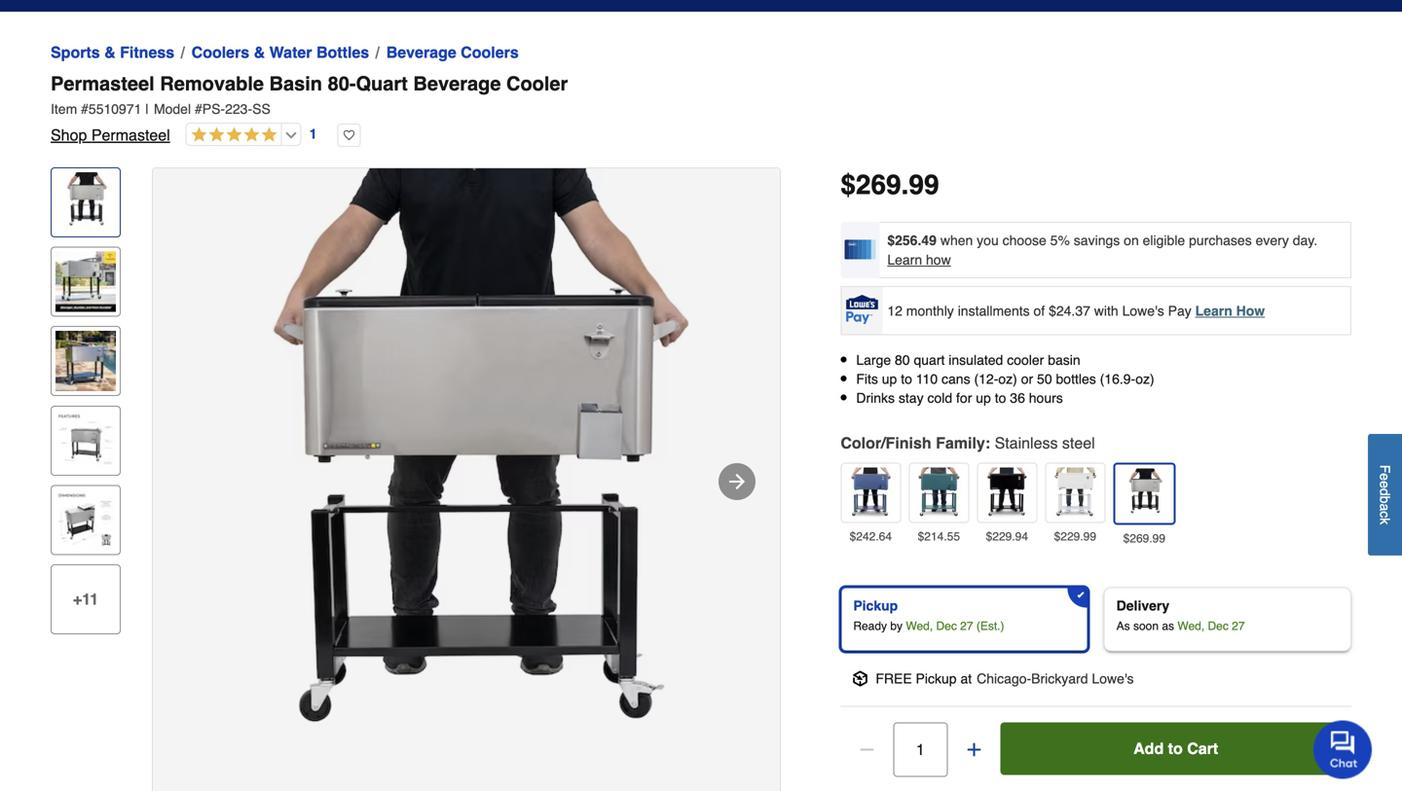 Task type: locate. For each thing, give the bounding box(es) containing it.
2 e from the top
[[1378, 481, 1393, 489]]

day.
[[1293, 233, 1318, 248]]

0 horizontal spatial wed,
[[906, 620, 933, 633]]

learn right pay
[[1196, 303, 1233, 319]]

dec right as
[[1208, 620, 1229, 633]]

permasteel inside permasteel removable basin 80-quart beverage cooler item # 5510971 | model # ps-223-ss
[[51, 73, 155, 95]]

ps-
[[202, 101, 225, 117]]

free
[[876, 671, 912, 687]]

heart outline image
[[338, 124, 361, 147]]

delivery
[[1117, 598, 1170, 614]]

0 horizontal spatial &
[[104, 43, 116, 61]]

plus image
[[965, 741, 984, 760]]

2 wed, from the left
[[1178, 620, 1205, 633]]

1 horizontal spatial &
[[254, 43, 265, 61]]

free pickup at chicago-brickyard lowe's
[[876, 671, 1134, 687]]

you
[[977, 233, 999, 248]]

0 horizontal spatial oz)
[[999, 372, 1018, 387]]

permasteel  #ps-223-ss - thumbnail2 image
[[56, 252, 116, 312]]

1 horizontal spatial 27
[[1232, 620, 1245, 633]]

coolers inside beverage coolers link
[[461, 43, 519, 61]]

0 vertical spatial permasteel
[[51, 73, 155, 95]]

# right model
[[195, 101, 202, 117]]

0 vertical spatial learn
[[888, 252, 923, 268]]

add to cart
[[1134, 740, 1219, 758]]

1 horizontal spatial to
[[995, 391, 1007, 406]]

0 vertical spatial lowe's
[[1123, 303, 1165, 319]]

as
[[1117, 620, 1131, 633]]

0 horizontal spatial #
[[81, 101, 89, 117]]

|
[[145, 101, 149, 117]]

up right the fits in the top right of the page
[[882, 372, 897, 387]]

to left 36
[[995, 391, 1007, 406]]

beverage up quart
[[386, 43, 457, 61]]

1 vertical spatial beverage
[[413, 73, 501, 95]]

27 right as
[[1232, 620, 1245, 633]]

1 vertical spatial pickup
[[916, 671, 957, 687]]

36
[[1010, 391, 1026, 406]]

permasteel
[[51, 73, 155, 95], [91, 126, 170, 144]]

lowe's right brickyard
[[1092, 671, 1134, 687]]

1 horizontal spatial dec
[[1208, 620, 1229, 633]]

wed, right as
[[1178, 620, 1205, 633]]

2 oz) from the left
[[1136, 372, 1155, 387]]

1 vertical spatial up
[[976, 391, 991, 406]]

1 # from the left
[[81, 101, 89, 117]]

pay
[[1169, 303, 1192, 319]]

e
[[1378, 474, 1393, 481], [1378, 481, 1393, 489]]

f e e d b a c k
[[1378, 465, 1393, 525]]

cold
[[928, 391, 953, 406]]

dec inside pickup ready by wed, dec 27 (est.)
[[937, 620, 957, 633]]

d
[[1378, 489, 1393, 496]]

1 horizontal spatial oz)
[[1136, 372, 1155, 387]]

e up d
[[1378, 474, 1393, 481]]

quart
[[356, 73, 408, 95]]

1 horizontal spatial wed,
[[1178, 620, 1205, 633]]

eligible
[[1143, 233, 1186, 248]]

k
[[1378, 518, 1393, 525]]

up
[[882, 372, 897, 387], [976, 391, 991, 406]]

permasteel  #ps-223-ss image
[[153, 169, 780, 792]]

beverage
[[386, 43, 457, 61], [413, 73, 501, 95]]

coolers inside "coolers & water bottles" link
[[192, 43, 250, 61]]

1 wed, from the left
[[906, 620, 933, 633]]

family
[[936, 434, 986, 452]]

$214.55
[[918, 530, 960, 544]]

of
[[1034, 303, 1045, 319]]

beverage down beverage coolers link
[[413, 73, 501, 95]]

basin
[[269, 73, 322, 95]]

green image
[[914, 468, 965, 518]]

2 horizontal spatial to
[[1169, 740, 1183, 758]]

0 horizontal spatial learn
[[888, 252, 923, 268]]

beverage coolers link
[[386, 41, 519, 64]]

removable
[[160, 73, 264, 95]]

to right the add
[[1169, 740, 1183, 758]]

oz) left the or
[[999, 372, 1018, 387]]

$242.64
[[850, 530, 892, 544]]

option group containing pickup
[[833, 580, 1360, 660]]

(est.)
[[977, 620, 1005, 633]]

50
[[1037, 372, 1053, 387]]

ready
[[854, 620, 887, 633]]

stay
[[899, 391, 924, 406]]

cans
[[942, 372, 971, 387]]

1 & from the left
[[104, 43, 116, 61]]

chicago-
[[977, 671, 1032, 687]]

12
[[888, 303, 903, 319]]

1 vertical spatial lowe's
[[1092, 671, 1134, 687]]

permasteel up 5510971
[[51, 73, 155, 95]]

at
[[961, 671, 972, 687]]

0 vertical spatial pickup
[[854, 598, 898, 614]]

$269.99
[[1124, 532, 1166, 546]]

2 vertical spatial to
[[1169, 740, 1183, 758]]

cart
[[1188, 740, 1219, 758]]

wed, right by
[[906, 620, 933, 633]]

2 coolers from the left
[[461, 43, 519, 61]]

model
[[154, 101, 191, 117]]

0 horizontal spatial pickup
[[854, 598, 898, 614]]

on
[[1124, 233, 1139, 248]]

insulated
[[949, 353, 1004, 368]]

lowe's left pay
[[1123, 303, 1165, 319]]

$229.99
[[1055, 530, 1097, 544]]

to down 80
[[901, 372, 913, 387]]

# right "item" at the top of the page
[[81, 101, 89, 117]]

coolers
[[192, 43, 250, 61], [461, 43, 519, 61]]

add
[[1134, 740, 1164, 758]]

black image
[[982, 468, 1033, 518]]

None search field
[[499, 0, 1031, 12]]

0 vertical spatial to
[[901, 372, 913, 387]]

e up b
[[1378, 481, 1393, 489]]

27 inside pickup ready by wed, dec 27 (est.)
[[961, 620, 974, 633]]

beverage coolers
[[386, 43, 519, 61]]

1 coolers from the left
[[192, 43, 250, 61]]

cooler
[[1007, 353, 1045, 368]]

1 horizontal spatial coolers
[[461, 43, 519, 61]]

coolers up cooler
[[461, 43, 519, 61]]

add to cart button
[[1001, 723, 1352, 776]]

27 left '(est.)' at the bottom right
[[961, 620, 974, 633]]

1 dec from the left
[[937, 620, 957, 633]]

0 horizontal spatial up
[[882, 372, 897, 387]]

2 dec from the left
[[1208, 620, 1229, 633]]

1
[[309, 126, 317, 142]]

2 & from the left
[[254, 43, 265, 61]]

coolers up removable
[[192, 43, 250, 61]]

blue image
[[846, 468, 896, 518]]

2 27 from the left
[[1232, 620, 1245, 633]]

0 horizontal spatial coolers
[[192, 43, 250, 61]]

to
[[901, 372, 913, 387], [995, 391, 1007, 406], [1169, 740, 1183, 758]]

27 inside delivery as soon as wed, dec 27
[[1232, 620, 1245, 633]]

dec
[[937, 620, 957, 633], [1208, 620, 1229, 633]]

permasteel down 5510971
[[91, 126, 170, 144]]

up down (12-
[[976, 391, 991, 406]]

1 horizontal spatial up
[[976, 391, 991, 406]]

(16.9-
[[1100, 372, 1136, 387]]

dec left '(est.)' at the bottom right
[[937, 620, 957, 633]]

1 horizontal spatial learn
[[1196, 303, 1233, 319]]

#
[[81, 101, 89, 117], [195, 101, 202, 117]]

&
[[104, 43, 116, 61], [254, 43, 265, 61]]

& left 'water'
[[254, 43, 265, 61]]

or
[[1022, 372, 1034, 387]]

pickup up ready on the bottom right
[[854, 598, 898, 614]]

when
[[941, 233, 973, 248]]

1 vertical spatial to
[[995, 391, 1007, 406]]

wed,
[[906, 620, 933, 633], [1178, 620, 1205, 633]]

learn down $256.49
[[888, 252, 923, 268]]

1 27 from the left
[[961, 620, 974, 633]]

0 horizontal spatial 27
[[961, 620, 974, 633]]

27
[[961, 620, 974, 633], [1232, 620, 1245, 633]]

$229.94
[[986, 530, 1029, 544]]

:
[[986, 434, 991, 452]]

1 horizontal spatial #
[[195, 101, 202, 117]]

permasteel  #ps-223-ss - thumbnail4 image
[[56, 411, 116, 471]]

option group
[[833, 580, 1360, 660]]

oz) right bottles
[[1136, 372, 1155, 387]]

hours
[[1029, 391, 1063, 406]]

learn
[[888, 252, 923, 268], [1196, 303, 1233, 319]]

Stepper number input field with increment and decrement buttons number field
[[894, 723, 948, 778]]

as
[[1162, 620, 1175, 633]]

how
[[1237, 303, 1266, 319]]

0 horizontal spatial dec
[[937, 620, 957, 633]]

& right sports at the top
[[104, 43, 116, 61]]

pickup left at
[[916, 671, 957, 687]]



Task type: vqa. For each thing, say whether or not it's contained in the screenshot.
Doors
no



Task type: describe. For each thing, give the bounding box(es) containing it.
.
[[902, 169, 909, 201]]

basin
[[1048, 353, 1081, 368]]

$ 269 . 99
[[841, 169, 940, 201]]

large 80 quart insulated cooler basin fits up to 110 cans (12-oz) or 50 bottles (16.9-oz) drinks stay cold for up to 36 hours
[[857, 353, 1155, 406]]

fits
[[857, 372, 879, 387]]

110
[[916, 372, 938, 387]]

permasteel removable basin 80-quart beverage cooler item # 5510971 | model # ps-223-ss
[[51, 73, 568, 117]]

learn inside $256.49 when you choose 5% savings on eligible purchases every day. learn how
[[888, 252, 923, 268]]

item
[[51, 101, 77, 117]]

ss
[[252, 101, 271, 117]]

brickyard
[[1032, 671, 1089, 687]]

color/finish
[[841, 434, 932, 452]]

minus image
[[858, 741, 877, 760]]

by
[[891, 620, 903, 633]]

bottles
[[1056, 372, 1097, 387]]

2 # from the left
[[195, 101, 202, 117]]

1 e from the top
[[1378, 474, 1393, 481]]

pickup ready by wed, dec 27 (est.)
[[854, 598, 1005, 633]]

every
[[1256, 233, 1290, 248]]

chat invite button image
[[1314, 720, 1373, 780]]

wed, inside pickup ready by wed, dec 27 (est.)
[[906, 620, 933, 633]]

80
[[895, 353, 910, 368]]

80-
[[328, 73, 356, 95]]

permasteel  #ps-223-ss - thumbnail3 image
[[56, 331, 116, 392]]

item number 5 5 1 0 9 7 1 and model number p s - 2 2 3 - s s element
[[51, 99, 1352, 119]]

12 monthly installments of $24.37 with lowe's pay learn how
[[888, 303, 1266, 319]]

dec inside delivery as soon as wed, dec 27
[[1208, 620, 1229, 633]]

stainless
[[995, 434, 1058, 452]]

coolers & water bottles
[[192, 43, 369, 61]]

269
[[856, 169, 902, 201]]

for
[[957, 391, 972, 406]]

learn how button
[[888, 250, 951, 270]]

1 vertical spatial learn
[[1196, 303, 1233, 319]]

water
[[269, 43, 312, 61]]

0 vertical spatial up
[[882, 372, 897, 387]]

shop
[[51, 126, 87, 144]]

lowes pay logo image
[[843, 295, 882, 324]]

installments
[[958, 303, 1030, 319]]

color/finish family : stainless steel
[[841, 434, 1096, 452]]

shop permasteel
[[51, 126, 170, 144]]

0 horizontal spatial to
[[901, 372, 913, 387]]

soon
[[1134, 620, 1159, 633]]

$256.49 when you choose 5% savings on eligible purchases every day. learn how
[[888, 233, 1318, 268]]

steel
[[1063, 434, 1096, 452]]

pickup inside pickup ready by wed, dec 27 (est.)
[[854, 598, 898, 614]]

f e e d b a c k button
[[1369, 434, 1403, 556]]

arrow right image
[[726, 470, 749, 494]]

$
[[841, 169, 856, 201]]

choose
[[1003, 233, 1047, 248]]

beverage inside permasteel removable basin 80-quart beverage cooler item # 5510971 | model # ps-223-ss
[[413, 73, 501, 95]]

& for sports
[[104, 43, 116, 61]]

99
[[909, 169, 940, 201]]

how
[[926, 252, 951, 268]]

bottles
[[317, 43, 369, 61]]

delivery as soon as wed, dec 27
[[1117, 598, 1245, 633]]

223-
[[225, 101, 252, 117]]

cooler
[[507, 73, 568, 95]]

0 vertical spatial beverage
[[386, 43, 457, 61]]

quart
[[914, 353, 945, 368]]

pickup image
[[853, 671, 868, 687]]

permasteel  #ps-223-ss - thumbnail5 image
[[56, 490, 116, 551]]

5%
[[1051, 233, 1070, 248]]

(12-
[[975, 372, 999, 387]]

5510971
[[89, 101, 142, 117]]

monthly
[[907, 303, 954, 319]]

c
[[1378, 511, 1393, 518]]

sports
[[51, 43, 100, 61]]

1 vertical spatial permasteel
[[91, 126, 170, 144]]

sports & fitness
[[51, 43, 174, 61]]

1 oz) from the left
[[999, 372, 1018, 387]]

purchases
[[1189, 233, 1252, 248]]

& for coolers
[[254, 43, 265, 61]]

$256.49
[[888, 233, 937, 248]]

+11 button
[[51, 565, 121, 635]]

wed, inside delivery as soon as wed, dec 27
[[1178, 620, 1205, 633]]

1 horizontal spatial pickup
[[916, 671, 957, 687]]

savings
[[1074, 233, 1120, 248]]

$24.37
[[1049, 303, 1091, 319]]

white image
[[1050, 468, 1101, 518]]

b
[[1378, 496, 1393, 504]]

5 stars image
[[187, 127, 277, 145]]

stainless steel image
[[1120, 469, 1170, 519]]

large
[[857, 353, 891, 368]]

permasteel  #ps-223-ss - thumbnail image
[[56, 172, 116, 233]]

+11
[[73, 591, 99, 609]]

fitness
[[120, 43, 174, 61]]

with
[[1095, 303, 1119, 319]]

drinks
[[857, 391, 895, 406]]

to inside button
[[1169, 740, 1183, 758]]

a
[[1378, 504, 1393, 511]]

f
[[1378, 465, 1393, 474]]



